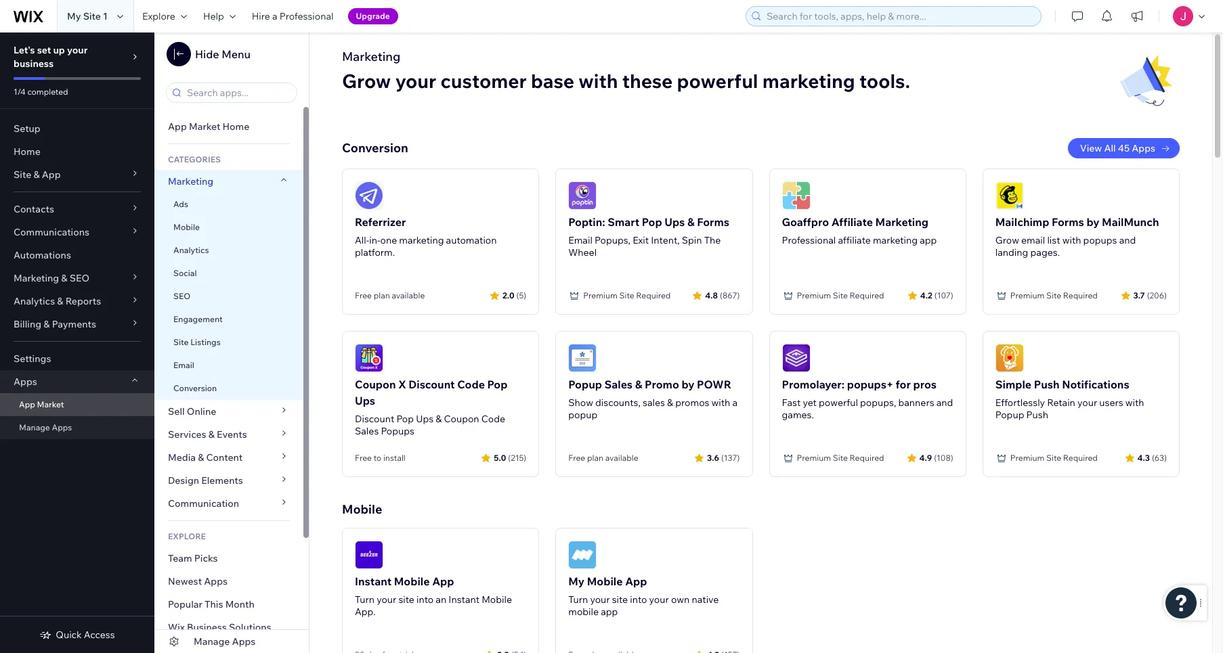 Task type: describe. For each thing, give the bounding box(es) containing it.
apps up this
[[204, 576, 228, 588]]

my for mobile
[[568, 575, 585, 589]]

pages.
[[1031, 247, 1060, 259]]

settings link
[[0, 347, 154, 371]]

& right sales
[[667, 397, 673, 409]]

wix
[[168, 622, 185, 634]]

hire
[[252, 10, 270, 22]]

marketing link
[[154, 170, 303, 193]]

0 vertical spatial professional
[[280, 10, 334, 22]]

ads link
[[154, 193, 303, 216]]

apps inside popup button
[[14, 376, 37, 388]]

site listings link
[[154, 331, 303, 354]]

ups inside 'poptin: smart pop ups & forms email popups, exit intent, spin the wheel'
[[665, 215, 685, 229]]

0 horizontal spatial pop
[[397, 413, 414, 425]]

3.6
[[707, 453, 719, 463]]

Search apps... field
[[183, 83, 293, 102]]

sales inside popup sales & promo by powr show discounts, sales & promos with a popup
[[605, 378, 633, 392]]

4.9 (108)
[[920, 453, 954, 463]]

mailchimp forms by mailmunch logo image
[[996, 182, 1024, 210]]

(63)
[[1152, 453, 1167, 463]]

5.0
[[494, 453, 506, 463]]

& left events
[[208, 429, 215, 441]]

Search for tools, apps, help & more... field
[[763, 7, 1037, 26]]

app for instant
[[432, 575, 454, 589]]

1 vertical spatial manage
[[194, 636, 230, 648]]

install
[[383, 453, 406, 463]]

& right media
[[198, 452, 204, 464]]

for
[[896, 378, 911, 392]]

(137)
[[721, 453, 740, 463]]

users
[[1100, 397, 1123, 409]]

pros
[[913, 378, 937, 392]]

hire a professional
[[252, 10, 334, 22]]

0 vertical spatial coupon
[[355, 378, 396, 392]]

services & events
[[168, 429, 247, 441]]

your inside 'simple push notifications effortlessly retain your users with popup push'
[[1078, 397, 1097, 409]]

& up 'analytics & reports'
[[61, 272, 67, 284]]

popup sales & promo by powr show discounts, sales & promos with a popup
[[568, 378, 738, 421]]

1 vertical spatial push
[[1027, 409, 1048, 421]]

marketing for marketing grow your customer base with these powerful marketing tools.
[[342, 49, 401, 64]]

spin
[[682, 234, 702, 247]]

0 vertical spatial code
[[457, 378, 485, 392]]

referrizer
[[355, 215, 406, 229]]

app inside app market link
[[19, 400, 35, 410]]

& left 'promo'
[[635, 378, 642, 392]]

mailchimp
[[996, 215, 1049, 229]]

app inside my mobile app turn your site into your own native mobile app
[[601, 606, 618, 618]]

popups
[[381, 425, 415, 438]]

automations link
[[0, 244, 154, 267]]

sell online link
[[154, 400, 303, 423]]

& left the reports
[[57, 295, 63, 308]]

month
[[225, 599, 255, 611]]

set
[[37, 44, 51, 56]]

app market link
[[0, 394, 154, 417]]

let's set up your business
[[14, 44, 88, 70]]

3.7 (206)
[[1134, 290, 1167, 300]]

popup inside popup sales & promo by powr show discounts, sales & promos with a popup
[[568, 378, 602, 392]]

premium for grow
[[1010, 291, 1045, 301]]

3.7
[[1134, 290, 1145, 300]]

powr
[[697, 378, 732, 392]]

1 horizontal spatial discount
[[409, 378, 455, 392]]

1 vertical spatial manage apps
[[194, 636, 256, 648]]

hire a professional link
[[244, 0, 342, 33]]

(215)
[[508, 453, 526, 463]]

premium for affiliate
[[797, 291, 831, 301]]

4.3 (63)
[[1138, 453, 1167, 463]]

analytics for analytics & reports
[[14, 295, 55, 308]]

premium site required for retain
[[1010, 453, 1098, 463]]

simple
[[996, 378, 1032, 392]]

app for my
[[625, 575, 647, 589]]

popup inside 'simple push notifications effortlessly retain your users with popup push'
[[996, 409, 1024, 421]]

site inside popup button
[[14, 169, 31, 181]]

into for instant mobile app
[[417, 594, 434, 606]]

hide
[[195, 47, 219, 61]]

premium site required for &
[[583, 291, 671, 301]]

landing
[[996, 247, 1028, 259]]

into for my mobile app
[[630, 594, 647, 606]]

free for coupon x discount code pop ups
[[355, 453, 372, 463]]

simple push notifications logo image
[[996, 344, 1024, 373]]

sidebar element containing let's set up your business
[[0, 33, 154, 654]]

plan for sales
[[587, 453, 604, 463]]

apps down app market link
[[52, 423, 72, 433]]

let's
[[14, 44, 35, 56]]

popups
[[1083, 234, 1117, 247]]

native
[[692, 594, 719, 606]]

4.2
[[920, 290, 933, 300]]

business
[[14, 58, 54, 70]]

my site 1
[[67, 10, 108, 22]]

1 horizontal spatial coupon
[[444, 413, 479, 425]]

site down the exit
[[619, 291, 634, 301]]

instant mobile app turn your site into an instant mobile app.
[[355, 575, 512, 618]]

retain
[[1047, 397, 1076, 409]]

my for site
[[67, 10, 81, 22]]

marketing inside 'goaffpro affiliate marketing professional affiliate marketing app'
[[876, 215, 929, 229]]

0 vertical spatial instant
[[355, 575, 392, 589]]

marketing for marketing
[[168, 175, 213, 188]]

premium for fast
[[797, 453, 831, 463]]

turn for instant
[[355, 594, 375, 606]]

(867)
[[720, 290, 740, 300]]

wheel
[[568, 247, 597, 259]]

games.
[[782, 409, 814, 421]]

professional inside 'goaffpro affiliate marketing professional affiliate marketing app'
[[782, 234, 836, 247]]

turn for my
[[568, 594, 588, 606]]

all
[[1104, 142, 1116, 154]]

communication link
[[154, 492, 303, 515]]

site left 1 in the top of the page
[[83, 10, 101, 22]]

services
[[168, 429, 206, 441]]

my mobile app turn your site into your own native mobile app
[[568, 575, 719, 618]]

required for yet
[[850, 453, 884, 463]]

0 horizontal spatial a
[[272, 10, 277, 22]]

forms inside 'poptin: smart pop ups & forms email popups, exit intent, spin the wheel'
[[697, 215, 730, 229]]

hide menu
[[195, 47, 251, 61]]

your inside let's set up your business
[[67, 44, 88, 56]]

available for one
[[392, 291, 425, 301]]

fast
[[782, 397, 801, 409]]

email inside 'poptin: smart pop ups & forms email popups, exit intent, spin the wheel'
[[568, 234, 593, 247]]

promolayer:
[[782, 378, 845, 392]]

analytics link
[[154, 239, 303, 262]]

powerful inside marketing grow your customer base with these powerful marketing tools.
[[677, 69, 758, 93]]

app.
[[355, 606, 376, 618]]

analytics & reports
[[14, 295, 101, 308]]

a inside popup sales & promo by powr show discounts, sales & promos with a popup
[[733, 397, 738, 409]]

site left listings
[[173, 337, 189, 347]]

site down the retain
[[1047, 453, 1062, 463]]

communications button
[[0, 221, 154, 244]]

4.3
[[1138, 453, 1150, 463]]

conversion inside "sidebar" element
[[173, 383, 217, 394]]

0 horizontal spatial ups
[[355, 394, 375, 408]]

marketing inside referrizer all-in-one marketing automation platform.
[[399, 234, 444, 247]]

0 horizontal spatial manage apps
[[19, 423, 72, 433]]

setup link
[[0, 117, 154, 140]]

free plan available for sales
[[568, 453, 638, 463]]

conversion link
[[154, 377, 303, 400]]

analytics for analytics
[[173, 245, 209, 255]]

upgrade button
[[348, 8, 398, 24]]

affiliate
[[832, 215, 873, 229]]

app market home link
[[154, 115, 303, 138]]

2.0
[[503, 290, 514, 300]]

free for popup sales & promo by powr
[[568, 453, 585, 463]]

settings
[[14, 353, 51, 365]]

media & content
[[168, 452, 243, 464]]

content
[[206, 452, 243, 464]]

(108)
[[934, 453, 954, 463]]

communications
[[14, 226, 89, 238]]

by inside mailchimp forms by mailmunch grow email list with popups and landing pages.
[[1087, 215, 1100, 229]]

business
[[187, 622, 227, 634]]

billing
[[14, 318, 41, 331]]

site down pages.
[[1047, 291, 1062, 301]]

smart
[[608, 215, 640, 229]]

1 horizontal spatial conversion
[[342, 140, 408, 156]]

app for site
[[42, 169, 61, 181]]

site listings
[[173, 337, 221, 347]]

premium for retain
[[1010, 453, 1045, 463]]

sales inside the coupon x discount code pop ups discount pop ups & coupon code sales popups
[[355, 425, 379, 438]]

popups,
[[860, 397, 896, 409]]

1/4
[[14, 87, 26, 97]]

app market
[[19, 400, 64, 410]]

social link
[[154, 262, 303, 285]]

available for promo
[[605, 453, 638, 463]]



Task type: locate. For each thing, give the bounding box(es) containing it.
1 horizontal spatial manage apps
[[194, 636, 256, 648]]

customer
[[441, 69, 527, 93]]

plan down platform.
[[374, 291, 390, 301]]

1 vertical spatial sales
[[355, 425, 379, 438]]

free to install
[[355, 453, 406, 463]]

professional down goaffpro at top
[[782, 234, 836, 247]]

1 horizontal spatial plan
[[587, 453, 604, 463]]

instant down instant mobile app  logo
[[355, 575, 392, 589]]

1 vertical spatial and
[[937, 397, 953, 409]]

market for app market
[[37, 400, 64, 410]]

0 vertical spatial powerful
[[677, 69, 758, 93]]

with inside popup sales & promo by powr show discounts, sales & promos with a popup
[[712, 397, 730, 409]]

1 horizontal spatial sales
[[605, 378, 633, 392]]

premium down games. on the bottom right of the page
[[797, 453, 831, 463]]

home down setup
[[14, 146, 40, 158]]

2 vertical spatial ups
[[416, 413, 434, 425]]

1 vertical spatial grow
[[996, 234, 1019, 247]]

grow inside mailchimp forms by mailmunch grow email list with popups and landing pages.
[[996, 234, 1019, 247]]

1 vertical spatial pop
[[487, 378, 508, 392]]

and for mailmunch
[[1119, 234, 1136, 247]]

1 turn from the left
[[355, 594, 375, 606]]

with
[[579, 69, 618, 93], [1063, 234, 1081, 247], [712, 397, 730, 409], [1126, 397, 1144, 409]]

manage apps down app market
[[19, 423, 72, 433]]

site for instant
[[399, 594, 414, 606]]

1 vertical spatial home
[[14, 146, 40, 158]]

0 vertical spatial market
[[189, 121, 220, 133]]

free plan available
[[355, 291, 425, 301], [568, 453, 638, 463]]

1 vertical spatial free plan available
[[568, 453, 638, 463]]

4.2 (107)
[[920, 290, 954, 300]]

instant right an
[[449, 594, 480, 606]]

required for forms
[[636, 291, 671, 301]]

0 vertical spatial manage apps link
[[0, 417, 154, 440]]

with inside 'simple push notifications effortlessly retain your users with popup push'
[[1126, 397, 1144, 409]]

seo down the social
[[173, 291, 190, 301]]

free down platform.
[[355, 291, 372, 301]]

0 horizontal spatial home
[[14, 146, 40, 158]]

access
[[84, 629, 115, 641]]

coupon left x
[[355, 378, 396, 392]]

0 horizontal spatial forms
[[697, 215, 730, 229]]

& right billing
[[44, 318, 50, 331]]

newest
[[168, 576, 202, 588]]

1 vertical spatial analytics
[[14, 295, 55, 308]]

4.9
[[920, 453, 932, 463]]

0 horizontal spatial grow
[[342, 69, 391, 93]]

45
[[1118, 142, 1130, 154]]

2 into from the left
[[630, 594, 647, 606]]

apps down settings
[[14, 376, 37, 388]]

1 vertical spatial coupon
[[444, 413, 479, 425]]

premium site required for fast
[[797, 453, 884, 463]]

conversion up sell online
[[173, 383, 217, 394]]

1 vertical spatial discount
[[355, 413, 394, 425]]

manage apps link
[[0, 417, 154, 440], [154, 631, 309, 654]]

your inside 'instant mobile app turn your site into an instant mobile app.'
[[377, 594, 396, 606]]

automations
[[14, 249, 71, 261]]

required for email
[[1063, 291, 1098, 301]]

premium down effortlessly on the right
[[1010, 453, 1045, 463]]

& up contacts
[[33, 169, 40, 181]]

2 sidebar element from the left
[[154, 33, 310, 654]]

by up popups
[[1087, 215, 1100, 229]]

sidebar element
[[0, 33, 154, 654], [154, 33, 310, 654]]

0 vertical spatial discount
[[409, 378, 455, 392]]

app inside app market home link
[[168, 121, 187, 133]]

required down intent,
[[636, 291, 671, 301]]

2 horizontal spatial pop
[[642, 215, 662, 229]]

with inside mailchimp forms by mailmunch grow email list with popups and landing pages.
[[1063, 234, 1081, 247]]

sell online
[[168, 406, 216, 418]]

seo inside marketing & seo popup button
[[70, 272, 89, 284]]

goaffpro
[[782, 215, 829, 229]]

popup up show
[[568, 378, 602, 392]]

(206)
[[1147, 290, 1167, 300]]

1 horizontal spatial professional
[[782, 234, 836, 247]]

mobile inside "sidebar" element
[[173, 222, 200, 232]]

premium site required for grow
[[1010, 291, 1098, 301]]

1 horizontal spatial app
[[920, 234, 937, 247]]

1 horizontal spatial pop
[[487, 378, 508, 392]]

required down the retain
[[1063, 453, 1098, 463]]

0 vertical spatial analytics
[[173, 245, 209, 255]]

in-
[[369, 234, 380, 247]]

free plan available for all-
[[355, 291, 425, 301]]

reports
[[65, 295, 101, 308]]

manage apps down wix business solutions
[[194, 636, 256, 648]]

categories
[[168, 154, 221, 165]]

1 vertical spatial ups
[[355, 394, 375, 408]]

0 vertical spatial manage apps
[[19, 423, 72, 433]]

1 vertical spatial professional
[[782, 234, 836, 247]]

with right list
[[1063, 234, 1081, 247]]

site right the mobile
[[612, 594, 628, 606]]

with inside marketing grow your customer base with these powerful marketing tools.
[[579, 69, 618, 93]]

plan
[[374, 291, 390, 301], [587, 453, 604, 463]]

0 vertical spatial push
[[1034, 378, 1060, 392]]

turn down instant mobile app  logo
[[355, 594, 375, 606]]

x
[[398, 378, 406, 392]]

free left to
[[355, 453, 372, 463]]

site down affiliate
[[833, 291, 848, 301]]

list
[[1047, 234, 1060, 247]]

app market home
[[168, 121, 249, 133]]

0 horizontal spatial professional
[[280, 10, 334, 22]]

0 horizontal spatial powerful
[[677, 69, 758, 93]]

available down platform.
[[392, 291, 425, 301]]

design
[[168, 475, 199, 487]]

billing & payments
[[14, 318, 96, 331]]

affiliate
[[838, 234, 871, 247]]

2 horizontal spatial marketing
[[873, 234, 918, 247]]

email down poptin:
[[568, 234, 593, 247]]

site left an
[[399, 594, 414, 606]]

apps button
[[0, 371, 154, 394]]

1 vertical spatial plan
[[587, 453, 604, 463]]

ups up intent,
[[665, 215, 685, 229]]

by
[[1087, 215, 1100, 229], [682, 378, 695, 392]]

apps
[[1132, 142, 1156, 154], [14, 376, 37, 388], [52, 423, 72, 433], [204, 576, 228, 588], [232, 636, 256, 648]]

seo down the automations link
[[70, 272, 89, 284]]

online
[[187, 406, 216, 418]]

1 vertical spatial conversion
[[173, 383, 217, 394]]

upgrade
[[356, 11, 390, 21]]

1 horizontal spatial market
[[189, 121, 220, 133]]

premium for &
[[583, 291, 618, 301]]

(5)
[[517, 290, 526, 300]]

1
[[103, 10, 108, 22]]

0 horizontal spatial manage
[[19, 423, 50, 433]]

design elements link
[[154, 469, 303, 492]]

1 vertical spatial manage apps link
[[154, 631, 309, 654]]

promos
[[676, 397, 709, 409]]

poptin: smart pop ups & forms logo image
[[568, 182, 597, 210]]

my left 1 in the top of the page
[[67, 10, 81, 22]]

0 vertical spatial grow
[[342, 69, 391, 93]]

events
[[217, 429, 247, 441]]

1 horizontal spatial manage
[[194, 636, 230, 648]]

2 turn from the left
[[568, 594, 588, 606]]

& inside dropdown button
[[44, 318, 50, 331]]

manage apps link down app market
[[0, 417, 154, 440]]

1 horizontal spatial and
[[1119, 234, 1136, 247]]

manage down the business
[[194, 636, 230, 648]]

site for my
[[612, 594, 628, 606]]

manage apps link down popular this month link
[[154, 631, 309, 654]]

app up 4.2
[[920, 234, 937, 247]]

0 horizontal spatial conversion
[[173, 383, 217, 394]]

view all 45 apps
[[1080, 142, 1156, 154]]

marketing inside popup button
[[14, 272, 59, 284]]

turn inside 'instant mobile app turn your site into an instant mobile app.'
[[355, 594, 375, 606]]

turn down my mobile app logo
[[568, 594, 588, 606]]

mobile inside my mobile app turn your site into your own native mobile app
[[587, 575, 623, 589]]

discount
[[409, 378, 455, 392], [355, 413, 394, 425]]

yet
[[803, 397, 817, 409]]

marketing grow your customer base with these powerful marketing tools.
[[342, 49, 910, 93]]

& inside 'poptin: smart pop ups & forms email popups, exit intent, spin the wheel'
[[687, 215, 695, 229]]

turn inside my mobile app turn your site into your own native mobile app
[[568, 594, 588, 606]]

popular this month
[[168, 599, 255, 611]]

forms up the
[[697, 215, 730, 229]]

plan down popup
[[587, 453, 604, 463]]

my down my mobile app logo
[[568, 575, 585, 589]]

0 horizontal spatial into
[[417, 594, 434, 606]]

a right promos
[[733, 397, 738, 409]]

email inside email link
[[173, 360, 194, 371]]

app inside 'goaffpro affiliate marketing professional affiliate marketing app'
[[920, 234, 937, 247]]

premium site required down pages.
[[1010, 291, 1098, 301]]

poptin: smart pop ups & forms email popups, exit intent, spin the wheel
[[568, 215, 730, 259]]

0 horizontal spatial sales
[[355, 425, 379, 438]]

popups,
[[595, 234, 631, 247]]

0 vertical spatial my
[[67, 10, 81, 22]]

popular this month link
[[154, 593, 303, 616]]

0 vertical spatial seo
[[70, 272, 89, 284]]

required down popups,
[[850, 453, 884, 463]]

premium site required for affiliate
[[797, 291, 884, 301]]

turn
[[355, 594, 375, 606], [568, 594, 588, 606]]

1 horizontal spatial available
[[605, 453, 638, 463]]

my mobile app logo image
[[568, 541, 597, 570]]

0 horizontal spatial my
[[67, 10, 81, 22]]

market for app market home
[[189, 121, 220, 133]]

coupon x discount code pop ups logo image
[[355, 344, 383, 373]]

1/4 completed
[[14, 87, 68, 97]]

& inside the coupon x discount code pop ups discount pop ups & coupon code sales popups
[[436, 413, 442, 425]]

analytics up the social
[[173, 245, 209, 255]]

grow inside marketing grow your customer base with these powerful marketing tools.
[[342, 69, 391, 93]]

& right popups
[[436, 413, 442, 425]]

marketing inside marketing grow your customer base with these powerful marketing tools.
[[763, 69, 855, 93]]

these
[[622, 69, 673, 93]]

one
[[380, 234, 397, 247]]

0 horizontal spatial discount
[[355, 413, 394, 425]]

marketing down categories
[[168, 175, 213, 188]]

team picks link
[[154, 547, 303, 570]]

0 vertical spatial email
[[568, 234, 593, 247]]

analytics up billing
[[14, 295, 55, 308]]

into
[[417, 594, 434, 606], [630, 594, 647, 606]]

goaffpro affiliate marketing logo image
[[782, 182, 810, 210]]

discount right x
[[409, 378, 455, 392]]

newest apps link
[[154, 570, 303, 593]]

premium down 'landing'
[[1010, 291, 1045, 301]]

required for marketing
[[850, 291, 884, 301]]

0 vertical spatial ups
[[665, 215, 685, 229]]

free plan available down platform.
[[355, 291, 425, 301]]

0 horizontal spatial app
[[601, 606, 618, 618]]

into left own
[[630, 594, 647, 606]]

1 into from the left
[[417, 594, 434, 606]]

sales up discounts,
[[605, 378, 633, 392]]

menu
[[222, 47, 251, 61]]

0 horizontal spatial free plan available
[[355, 291, 425, 301]]

ups down coupon x discount code pop ups logo
[[355, 394, 375, 408]]

market down apps popup button
[[37, 400, 64, 410]]

marketing down upgrade button
[[342, 49, 401, 64]]

site down promolayer: popups+ for pros fast yet powerful popups, banners and games.
[[833, 453, 848, 463]]

and down "pros"
[[937, 397, 953, 409]]

free plan available down popup
[[568, 453, 638, 463]]

popup
[[568, 409, 598, 421]]

my
[[67, 10, 81, 22], [568, 575, 585, 589]]

0 vertical spatial free plan available
[[355, 291, 425, 301]]

0 horizontal spatial seo
[[70, 272, 89, 284]]

code
[[457, 378, 485, 392], [481, 413, 505, 425]]

instant
[[355, 575, 392, 589], [449, 594, 480, 606]]

a right hire
[[272, 10, 277, 22]]

premium site required down affiliate
[[797, 291, 884, 301]]

1 vertical spatial by
[[682, 378, 695, 392]]

marketing down "automations"
[[14, 272, 59, 284]]

into left an
[[417, 594, 434, 606]]

forms up list
[[1052, 215, 1084, 229]]

plan for all-
[[374, 291, 390, 301]]

manage
[[19, 423, 50, 433], [194, 636, 230, 648]]

app right the mobile
[[601, 606, 618, 618]]

my inside my mobile app turn your site into your own native mobile app
[[568, 575, 585, 589]]

pop inside 'poptin: smart pop ups & forms email popups, exit intent, spin the wheel'
[[642, 215, 662, 229]]

powerful inside promolayer: popups+ for pros fast yet powerful popups, banners and games.
[[819, 397, 858, 409]]

discounts,
[[595, 397, 641, 409]]

show
[[568, 397, 593, 409]]

1 horizontal spatial powerful
[[819, 397, 858, 409]]

with right users
[[1126, 397, 1144, 409]]

required for your
[[1063, 453, 1098, 463]]

app inside site & app popup button
[[42, 169, 61, 181]]

1 horizontal spatial instant
[[449, 594, 480, 606]]

marketing inside 'goaffpro affiliate marketing professional affiliate marketing app'
[[873, 234, 918, 247]]

automation
[[446, 234, 497, 247]]

coupon right popups
[[444, 413, 479, 425]]

apps down the solutions
[[232, 636, 256, 648]]

sales up to
[[355, 425, 379, 438]]

0 horizontal spatial coupon
[[355, 378, 396, 392]]

1 sidebar element from the left
[[0, 33, 154, 654]]

1 horizontal spatial free plan available
[[568, 453, 638, 463]]

1 horizontal spatial popup
[[996, 409, 1024, 421]]

(107)
[[935, 290, 954, 300]]

required down affiliate
[[850, 291, 884, 301]]

email link
[[154, 354, 303, 377]]

0 vertical spatial sales
[[605, 378, 633, 392]]

home down 'search apps...' field
[[223, 121, 249, 133]]

2 horizontal spatial ups
[[665, 215, 685, 229]]

premium site required down the retain
[[1010, 453, 1098, 463]]

site up contacts
[[14, 169, 31, 181]]

popup
[[568, 378, 602, 392], [996, 409, 1024, 421]]

discount up to
[[355, 413, 394, 425]]

1 horizontal spatial by
[[1087, 215, 1100, 229]]

and down the 'mailmunch'
[[1119, 234, 1136, 247]]

app inside my mobile app turn your site into your own native mobile app
[[625, 575, 647, 589]]

marketing right affiliate
[[876, 215, 929, 229]]

0 horizontal spatial and
[[937, 397, 953, 409]]

analytics inside popup button
[[14, 295, 55, 308]]

popup down simple
[[996, 409, 1024, 421]]

push up the retain
[[1034, 378, 1060, 392]]

2 forms from the left
[[1052, 215, 1084, 229]]

communication
[[168, 498, 241, 510]]

manage down app market
[[19, 423, 50, 433]]

team
[[168, 553, 192, 565]]

apps right 45
[[1132, 142, 1156, 154]]

up
[[53, 44, 65, 56]]

conversion up referrizer logo
[[342, 140, 408, 156]]

and for pros
[[937, 397, 953, 409]]

1 horizontal spatial seo
[[173, 291, 190, 301]]

ups
[[665, 215, 685, 229], [355, 394, 375, 408], [416, 413, 434, 425]]

referrizer logo image
[[355, 182, 383, 210]]

1 horizontal spatial ups
[[416, 413, 434, 425]]

ups right popups
[[416, 413, 434, 425]]

0 vertical spatial home
[[223, 121, 249, 133]]

professional right hire
[[280, 10, 334, 22]]

app inside 'instant mobile app turn your site into an instant mobile app.'
[[432, 575, 454, 589]]

0 vertical spatial popup
[[568, 378, 602, 392]]

premium down the wheel
[[583, 291, 618, 301]]

your inside marketing grow your customer base with these powerful marketing tools.
[[395, 69, 436, 93]]

mailmunch
[[1102, 215, 1159, 229]]

& up the spin
[[687, 215, 695, 229]]

and inside promolayer: popups+ for pros fast yet powerful popups, banners and games.
[[937, 397, 953, 409]]

effortlessly
[[996, 397, 1045, 409]]

1 vertical spatial my
[[568, 575, 585, 589]]

premium
[[583, 291, 618, 301], [797, 291, 831, 301], [1010, 291, 1045, 301], [797, 453, 831, 463], [1010, 453, 1045, 463]]

and inside mailchimp forms by mailmunch grow email list with popups and landing pages.
[[1119, 234, 1136, 247]]

into inside 'instant mobile app turn your site into an instant mobile app.'
[[417, 594, 434, 606]]

1 forms from the left
[[697, 215, 730, 229]]

1 horizontal spatial a
[[733, 397, 738, 409]]

grow down upgrade button
[[342, 69, 391, 93]]

payments
[[52, 318, 96, 331]]

quick access button
[[40, 629, 115, 641]]

mobile link
[[154, 216, 303, 239]]

1 vertical spatial code
[[481, 413, 505, 425]]

0 vertical spatial conversion
[[342, 140, 408, 156]]

marketing inside marketing grow your customer base with these powerful marketing tools.
[[342, 49, 401, 64]]

1 horizontal spatial marketing
[[763, 69, 855, 93]]

1 vertical spatial market
[[37, 400, 64, 410]]

exit
[[633, 234, 649, 247]]

premium site required down games. on the bottom right of the page
[[797, 453, 884, 463]]

2 site from the left
[[612, 594, 628, 606]]

1 vertical spatial seo
[[173, 291, 190, 301]]

1 horizontal spatial email
[[568, 234, 593, 247]]

site inside my mobile app turn your site into your own native mobile app
[[612, 594, 628, 606]]

1 vertical spatial a
[[733, 397, 738, 409]]

1 horizontal spatial my
[[568, 575, 585, 589]]

by inside popup sales & promo by powr show discounts, sales & promos with a popup
[[682, 378, 695, 392]]

email
[[568, 234, 593, 247], [173, 360, 194, 371]]

1 horizontal spatial home
[[223, 121, 249, 133]]

instant mobile app  logo image
[[355, 541, 383, 570]]

available down discounts,
[[605, 453, 638, 463]]

sidebar element containing hide menu
[[154, 33, 310, 654]]

0 vertical spatial a
[[272, 10, 277, 22]]

professional
[[280, 10, 334, 22], [782, 234, 836, 247]]

0 vertical spatial and
[[1119, 234, 1136, 247]]

0 horizontal spatial market
[[37, 400, 64, 410]]

0 horizontal spatial site
[[399, 594, 414, 606]]

0 vertical spatial plan
[[374, 291, 390, 301]]

popup sales & promo by powr logo image
[[568, 344, 597, 373]]

1 horizontal spatial turn
[[568, 594, 588, 606]]

seo inside seo link
[[173, 291, 190, 301]]

site & app button
[[0, 163, 154, 186]]

1 vertical spatial instant
[[449, 594, 480, 606]]

free for referrizer
[[355, 291, 372, 301]]

platform.
[[355, 247, 395, 259]]

promolayer: popups+ for pros logo image
[[782, 344, 810, 373]]

0 horizontal spatial email
[[173, 360, 194, 371]]

picks
[[194, 553, 218, 565]]

1 site from the left
[[399, 594, 414, 606]]

0 horizontal spatial analytics
[[14, 295, 55, 308]]

popups+
[[847, 378, 893, 392]]

and
[[1119, 234, 1136, 247], [937, 397, 953, 409]]

grow down mailchimp
[[996, 234, 1019, 247]]

marketing for marketing & seo
[[14, 272, 59, 284]]

required
[[636, 291, 671, 301], [850, 291, 884, 301], [1063, 291, 1098, 301], [850, 453, 884, 463], [1063, 453, 1098, 463]]

market up categories
[[189, 121, 220, 133]]

1 vertical spatial available
[[605, 453, 638, 463]]

into inside my mobile app turn your site into your own native mobile app
[[630, 594, 647, 606]]

grow
[[342, 69, 391, 93], [996, 234, 1019, 247]]

forms inside mailchimp forms by mailmunch grow email list with popups and landing pages.
[[1052, 215, 1084, 229]]

site inside 'instant mobile app turn your site into an instant mobile app.'
[[399, 594, 414, 606]]

1 horizontal spatial grow
[[996, 234, 1019, 247]]



Task type: vqa. For each thing, say whether or not it's contained in the screenshot.
bottom deliverability
no



